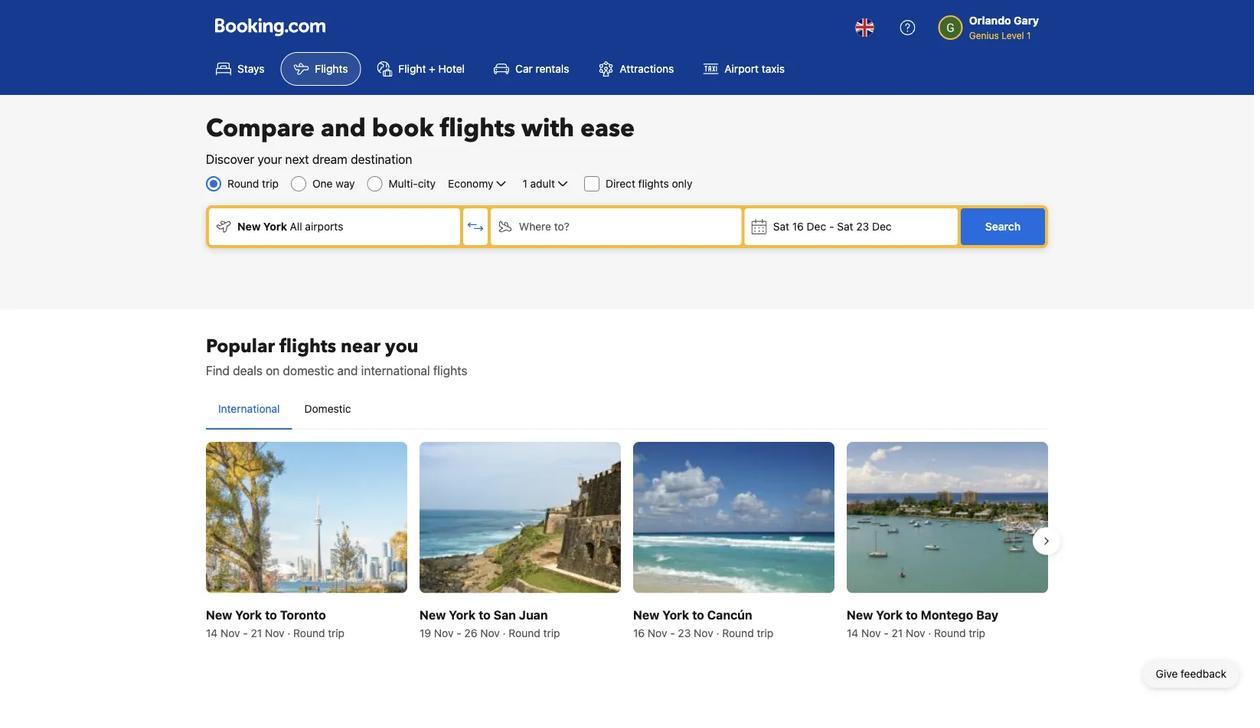 Task type: describe. For each thing, give the bounding box(es) containing it.
trip inside "new york to cancún 16 nov - 23 nov · round trip"
[[757, 626, 774, 639]]

bay
[[977, 607, 999, 622]]

multi-
[[389, 177, 418, 190]]

montego
[[921, 607, 974, 622]]

new for new york to toronto
[[206, 607, 232, 622]]

toronto
[[280, 607, 326, 622]]

3 nov from the left
[[434, 626, 454, 639]]

- inside "new york to cancún 16 nov - 23 nov · round trip"
[[670, 626, 675, 639]]

direct flights only
[[606, 177, 693, 190]]

give
[[1156, 668, 1178, 680]]

level
[[1002, 30, 1025, 41]]

· inside new york to toronto 14 nov - 21 nov · round trip
[[287, 626, 291, 639]]

next
[[285, 152, 309, 167]]

16 inside "new york to cancún 16 nov - 23 nov · round trip"
[[634, 626, 645, 639]]

to for toronto
[[265, 607, 277, 622]]

juan
[[519, 607, 548, 622]]

14 inside new york to toronto 14 nov - 21 nov · round trip
[[206, 626, 218, 639]]

round inside 'new york to montego bay 14 nov - 21 nov · round trip'
[[935, 626, 966, 639]]

international
[[361, 363, 430, 378]]

hotel
[[439, 62, 465, 75]]

· inside new york to san juan 19 nov - 26 nov · round trip
[[503, 626, 506, 639]]

21 inside 'new york to montego bay 14 nov - 21 nov · round trip'
[[892, 626, 903, 639]]

6 nov from the left
[[694, 626, 714, 639]]

flight
[[399, 62, 426, 75]]

give feedback
[[1156, 668, 1227, 680]]

one way
[[313, 177, 355, 190]]

21 inside new york to toronto 14 nov - 21 nov · round trip
[[251, 626, 262, 639]]

1 adult
[[523, 177, 555, 190]]

attractions
[[620, 62, 674, 75]]

- inside new york to san juan 19 nov - 26 nov · round trip
[[457, 626, 462, 639]]

region containing new york to toronto
[[194, 436, 1061, 647]]

2 nov from the left
[[265, 626, 285, 639]]

book
[[372, 112, 434, 145]]

· inside "new york to cancún 16 nov - 23 nov · round trip"
[[717, 626, 720, 639]]

destination
[[351, 152, 412, 167]]

multi-city
[[389, 177, 436, 190]]

5 nov from the left
[[648, 626, 668, 639]]

new york to cancún 16 nov - 23 nov · round trip
[[634, 607, 774, 639]]

where to? button
[[491, 208, 742, 245]]

york for airports
[[263, 220, 287, 233]]

2 sat from the left
[[837, 220, 854, 233]]

domestic button
[[292, 389, 364, 429]]

23 inside "new york to cancún 16 nov - 23 nov · round trip"
[[678, 626, 691, 639]]

flights up domestic
[[280, 334, 336, 359]]

airports
[[305, 220, 343, 233]]

attractions link
[[586, 52, 687, 86]]

way
[[336, 177, 355, 190]]

flights
[[315, 62, 348, 75]]

feedback
[[1181, 668, 1227, 680]]

round trip
[[228, 177, 279, 190]]

international button
[[206, 389, 292, 429]]

to for montego
[[906, 607, 918, 622]]

airport taxis link
[[690, 52, 798, 86]]

to for cancún
[[693, 607, 705, 622]]

and inside compare and book flights with ease discover your next dream destination
[[321, 112, 366, 145]]

new york to montego bay 14 nov - 21 nov · round trip
[[847, 607, 999, 639]]

1 inside orlando gary genius level 1
[[1027, 30, 1031, 41]]

19
[[420, 626, 431, 639]]

search
[[986, 220, 1021, 233]]

new york to toronto image
[[206, 442, 408, 593]]

compare and book flights with ease discover your next dream destination
[[206, 112, 635, 167]]

city
[[418, 177, 436, 190]]

deals
[[233, 363, 263, 378]]

flight + hotel
[[399, 62, 465, 75]]

with
[[522, 112, 575, 145]]

7 nov from the left
[[862, 626, 881, 639]]

popular
[[206, 334, 275, 359]]

flights link
[[281, 52, 361, 86]]

new for new york
[[237, 220, 261, 233]]

airport
[[725, 62, 759, 75]]

- inside 'new york to montego bay 14 nov - 21 nov · round trip'
[[884, 626, 889, 639]]

domestic
[[305, 403, 351, 415]]

tab list containing international
[[206, 389, 1049, 431]]

york for montego
[[877, 607, 903, 622]]

trip inside 'new york to montego bay 14 nov - 21 nov · round trip'
[[969, 626, 986, 639]]

direct
[[606, 177, 636, 190]]

popular flights near you find deals on domestic and international flights
[[206, 334, 468, 378]]

on
[[266, 363, 280, 378]]

- inside new york to toronto 14 nov - 21 nov · round trip
[[243, 626, 248, 639]]



Task type: vqa. For each thing, say whether or not it's contained in the screenshot.


Task type: locate. For each thing, give the bounding box(es) containing it.
1 vertical spatial and
[[337, 363, 358, 378]]

york for toronto
[[235, 607, 262, 622]]

york inside 'new york to montego bay 14 nov - 21 nov · round trip'
[[877, 607, 903, 622]]

1 down gary
[[1027, 30, 1031, 41]]

0 horizontal spatial 21
[[251, 626, 262, 639]]

international
[[218, 403, 280, 415]]

york for cancún
[[663, 607, 690, 622]]

3 · from the left
[[717, 626, 720, 639]]

car
[[516, 62, 533, 75]]

dream
[[312, 152, 348, 167]]

14 inside 'new york to montego bay 14 nov - 21 nov · round trip'
[[847, 626, 859, 639]]

8 nov from the left
[[906, 626, 926, 639]]

san
[[494, 607, 516, 622]]

only
[[672, 177, 693, 190]]

0 horizontal spatial 23
[[678, 626, 691, 639]]

to inside new york to san juan 19 nov - 26 nov · round trip
[[479, 607, 491, 622]]

round down montego
[[935, 626, 966, 639]]

23 inside popup button
[[857, 220, 870, 233]]

1 vertical spatial 23
[[678, 626, 691, 639]]

1 horizontal spatial 14
[[847, 626, 859, 639]]

1 adult button
[[521, 175, 572, 193]]

- inside popup button
[[830, 220, 835, 233]]

4 · from the left
[[929, 626, 932, 639]]

york left toronto
[[235, 607, 262, 622]]

car rentals link
[[481, 52, 583, 86]]

flights inside compare and book flights with ease discover your next dream destination
[[440, 112, 516, 145]]

york left cancún
[[663, 607, 690, 622]]

orlando gary genius level 1
[[970, 14, 1040, 41]]

new inside 'new york to montego bay 14 nov - 21 nov · round trip'
[[847, 607, 874, 622]]

0 vertical spatial 1
[[1027, 30, 1031, 41]]

where
[[519, 220, 552, 233]]

1 left adult
[[523, 177, 528, 190]]

economy
[[448, 177, 494, 190]]

york for san
[[449, 607, 476, 622]]

2 dec from the left
[[873, 220, 892, 233]]

16 inside sat 16 dec - sat 23 dec popup button
[[793, 220, 804, 233]]

to
[[265, 607, 277, 622], [479, 607, 491, 622], [693, 607, 705, 622], [906, 607, 918, 622]]

your
[[258, 152, 282, 167]]

1 nov from the left
[[221, 626, 240, 639]]

·
[[287, 626, 291, 639], [503, 626, 506, 639], [717, 626, 720, 639], [929, 626, 932, 639]]

where to?
[[519, 220, 570, 233]]

to inside new york to toronto 14 nov - 21 nov · round trip
[[265, 607, 277, 622]]

round down juan
[[509, 626, 541, 639]]

stays link
[[203, 52, 278, 86]]

york inside "new york to cancún 16 nov - 23 nov · round trip"
[[663, 607, 690, 622]]

york inside new york to toronto 14 nov - 21 nov · round trip
[[235, 607, 262, 622]]

new inside new york to toronto 14 nov - 21 nov · round trip
[[206, 607, 232, 622]]

16
[[793, 220, 804, 233], [634, 626, 645, 639]]

stays
[[237, 62, 265, 75]]

to inside "new york to cancún 16 nov - 23 nov · round trip"
[[693, 607, 705, 622]]

new for new york to cancún
[[634, 607, 660, 622]]

one
[[313, 177, 333, 190]]

adult
[[531, 177, 555, 190]]

· down "san"
[[503, 626, 506, 639]]

all
[[290, 220, 302, 233]]

+
[[429, 62, 436, 75]]

1 to from the left
[[265, 607, 277, 622]]

new york to san juan 19 nov - 26 nov · round trip
[[420, 607, 560, 639]]

york inside new york to san juan 19 nov - 26 nov · round trip
[[449, 607, 476, 622]]

new york to toronto 14 nov - 21 nov · round trip
[[206, 607, 345, 639]]

1 horizontal spatial dec
[[873, 220, 892, 233]]

and up dream on the top of page
[[321, 112, 366, 145]]

york left all
[[263, 220, 287, 233]]

york up 26
[[449, 607, 476, 622]]

to for san
[[479, 607, 491, 622]]

and down near at the left of page
[[337, 363, 358, 378]]

new for new york to montego bay
[[847, 607, 874, 622]]

26
[[465, 626, 478, 639]]

new york to montego bay image
[[847, 442, 1049, 593]]

to left toronto
[[265, 607, 277, 622]]

to left "san"
[[479, 607, 491, 622]]

to?
[[554, 220, 570, 233]]

cancún
[[708, 607, 753, 622]]

round down discover
[[228, 177, 259, 190]]

1 horizontal spatial 21
[[892, 626, 903, 639]]

and inside popular flights near you find deals on domestic and international flights
[[337, 363, 358, 378]]

0 vertical spatial and
[[321, 112, 366, 145]]

14
[[206, 626, 218, 639], [847, 626, 859, 639]]

gary
[[1014, 14, 1040, 27]]

0 horizontal spatial 1
[[523, 177, 528, 190]]

give feedback button
[[1144, 660, 1239, 688]]

23
[[857, 220, 870, 233], [678, 626, 691, 639]]

sat 16 dec - sat 23 dec button
[[745, 208, 958, 245]]

discover
[[206, 152, 254, 167]]

2 to from the left
[[479, 607, 491, 622]]

new inside new york to san juan 19 nov - 26 nov · round trip
[[420, 607, 446, 622]]

search button
[[961, 208, 1046, 245]]

1 21 from the left
[[251, 626, 262, 639]]

round
[[228, 177, 259, 190], [293, 626, 325, 639], [509, 626, 541, 639], [723, 626, 754, 639], [935, 626, 966, 639]]

orlando
[[970, 14, 1012, 27]]

flights
[[440, 112, 516, 145], [639, 177, 669, 190], [280, 334, 336, 359], [433, 363, 468, 378]]

2 14 from the left
[[847, 626, 859, 639]]

near
[[341, 334, 381, 359]]

1 inside popup button
[[523, 177, 528, 190]]

round down cancún
[[723, 626, 754, 639]]

flights right international
[[433, 363, 468, 378]]

flight + hotel link
[[364, 52, 478, 86]]

0 vertical spatial 23
[[857, 220, 870, 233]]

1 horizontal spatial 16
[[793, 220, 804, 233]]

to inside 'new york to montego bay 14 nov - 21 nov · round trip'
[[906, 607, 918, 622]]

compare
[[206, 112, 315, 145]]

new inside "new york to cancún 16 nov - 23 nov · round trip"
[[634, 607, 660, 622]]

0 horizontal spatial sat
[[773, 220, 790, 233]]

21
[[251, 626, 262, 639], [892, 626, 903, 639]]

new for new york to san juan
[[420, 607, 446, 622]]

to left cancún
[[693, 607, 705, 622]]

new york to san juan image
[[420, 442, 621, 593]]

sat
[[773, 220, 790, 233], [837, 220, 854, 233]]

car rentals
[[516, 62, 570, 75]]

new
[[237, 220, 261, 233], [206, 607, 232, 622], [420, 607, 446, 622], [634, 607, 660, 622], [847, 607, 874, 622]]

2 21 from the left
[[892, 626, 903, 639]]

find
[[206, 363, 230, 378]]

1 horizontal spatial 1
[[1027, 30, 1031, 41]]

trip inside new york to san juan 19 nov - 26 nov · round trip
[[544, 626, 560, 639]]

genius
[[970, 30, 1000, 41]]

flights up economy
[[440, 112, 516, 145]]

· inside 'new york to montego bay 14 nov - 21 nov · round trip'
[[929, 626, 932, 639]]

flights left only
[[639, 177, 669, 190]]

1 horizontal spatial 23
[[857, 220, 870, 233]]

new york to cancún image
[[634, 442, 835, 593]]

1 horizontal spatial sat
[[837, 220, 854, 233]]

round down toronto
[[293, 626, 325, 639]]

3 to from the left
[[693, 607, 705, 622]]

sat 16 dec - sat 23 dec
[[773, 220, 892, 233]]

1 14 from the left
[[206, 626, 218, 639]]

ease
[[581, 112, 635, 145]]

· down toronto
[[287, 626, 291, 639]]

domestic
[[283, 363, 334, 378]]

round inside new york to toronto 14 nov - 21 nov · round trip
[[293, 626, 325, 639]]

rentals
[[536, 62, 570, 75]]

4 nov from the left
[[481, 626, 500, 639]]

1 · from the left
[[287, 626, 291, 639]]

· down montego
[[929, 626, 932, 639]]

airport taxis
[[725, 62, 785, 75]]

0 horizontal spatial 16
[[634, 626, 645, 639]]

to left montego
[[906, 607, 918, 622]]

new york all airports
[[237, 220, 343, 233]]

tab list
[[206, 389, 1049, 431]]

york left montego
[[877, 607, 903, 622]]

1 sat from the left
[[773, 220, 790, 233]]

0 vertical spatial 16
[[793, 220, 804, 233]]

1 vertical spatial 1
[[523, 177, 528, 190]]

and
[[321, 112, 366, 145], [337, 363, 358, 378]]

0 horizontal spatial dec
[[807, 220, 827, 233]]

1 dec from the left
[[807, 220, 827, 233]]

2 · from the left
[[503, 626, 506, 639]]

taxis
[[762, 62, 785, 75]]

4 to from the left
[[906, 607, 918, 622]]

round inside new york to san juan 19 nov - 26 nov · round trip
[[509, 626, 541, 639]]

round inside "new york to cancún 16 nov - 23 nov · round trip"
[[723, 626, 754, 639]]

· down cancún
[[717, 626, 720, 639]]

1 vertical spatial 16
[[634, 626, 645, 639]]

nov
[[221, 626, 240, 639], [265, 626, 285, 639], [434, 626, 454, 639], [481, 626, 500, 639], [648, 626, 668, 639], [694, 626, 714, 639], [862, 626, 881, 639], [906, 626, 926, 639]]

region
[[194, 436, 1061, 647]]

0 horizontal spatial 14
[[206, 626, 218, 639]]

1
[[1027, 30, 1031, 41], [523, 177, 528, 190]]

you
[[385, 334, 419, 359]]

booking.com logo image
[[215, 18, 326, 36], [215, 18, 326, 36]]

trip inside new york to toronto 14 nov - 21 nov · round trip
[[328, 626, 345, 639]]

dec
[[807, 220, 827, 233], [873, 220, 892, 233]]



